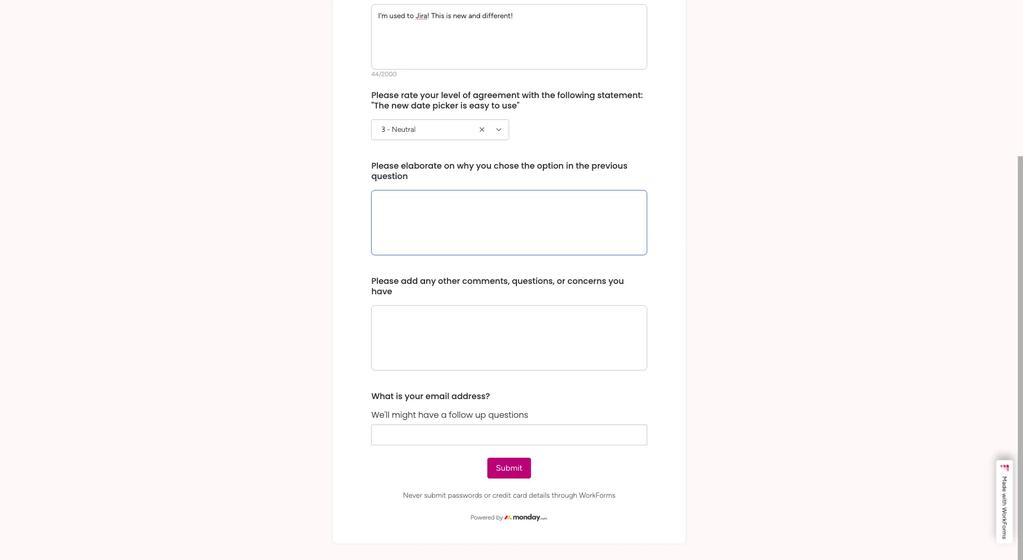 Task type: describe. For each thing, give the bounding box(es) containing it.
please elaborate on why you chose the option in the previous question element
[[371, 160, 647, 183]]

monday_logo_full image
[[505, 513, 548, 523]]

m
[[1002, 477, 1009, 482]]

new
[[391, 100, 409, 112]]

what is your email address?
[[371, 391, 492, 403]]

/
[[379, 71, 381, 78]]

group containing what is your email address?
[[371, 384, 647, 458]]

what is your email address? element
[[371, 391, 492, 403]]

why
[[457, 160, 474, 172]]

easy
[[469, 100, 489, 112]]

please rate your level of agreement with the following statement: "the new date picker is easy to use"
[[371, 90, 645, 112]]

h
[[1002, 503, 1009, 506]]

powered by link
[[371, 513, 647, 523]]

m a d e w i t h w o r k f o r m s
[[1002, 477, 1009, 540]]

other
[[438, 276, 460, 288]]

please inside please add any other comments, questions, or concerns you have
[[371, 276, 399, 288]]

2 r from the top
[[1002, 529, 1009, 532]]

submit button
[[488, 458, 531, 479]]

3
[[381, 125, 385, 134]]

2 o from the top
[[1002, 526, 1009, 529]]

Please add any other comments, questions, or concerns you have text field
[[371, 306, 647, 371]]

email
[[426, 391, 449, 403]]

neutral
[[392, 125, 416, 134]]

what
[[371, 391, 394, 403]]

statement:
[[598, 90, 643, 102]]

What is your email address? email field
[[371, 425, 647, 446]]

0 horizontal spatial or
[[484, 492, 491, 501]]

your for email
[[405, 391, 424, 403]]

0 horizontal spatial the
[[521, 160, 535, 172]]

I'm used to Jira! This is new and different! text field
[[371, 4, 647, 70]]

m
[[1002, 532, 1009, 537]]

please elaborate on why you chose the option in the previous question group
[[371, 153, 647, 268]]

follow
[[449, 410, 473, 422]]

is inside please rate your level of agreement with the following statement: "the new date picker is easy to use"
[[461, 100, 467, 112]]

on
[[444, 160, 455, 172]]

up
[[475, 410, 486, 422]]

following
[[558, 90, 595, 102]]

questions
[[488, 410, 528, 422]]

-
[[387, 125, 390, 134]]

please for question
[[371, 160, 399, 172]]

level
[[441, 90, 461, 102]]

the inside please rate your level of agreement with the following statement: "the new date picker is easy to use"
[[542, 90, 555, 102]]

elaborate
[[401, 160, 442, 172]]

please for new
[[371, 90, 399, 102]]

powered
[[471, 515, 495, 522]]

1 vertical spatial is
[[396, 391, 403, 403]]

workforms
[[579, 492, 616, 501]]

rate
[[401, 90, 418, 102]]

1 o from the top
[[1002, 513, 1009, 517]]

"the
[[371, 100, 389, 112]]

a inside group
[[441, 410, 447, 422]]

date
[[411, 100, 430, 112]]



Task type: locate. For each thing, give the bounding box(es) containing it.
please left add on the left
[[371, 276, 399, 288]]

never submit passwords or credit card details through workforms
[[403, 492, 616, 501]]

please rate your level of agreement with the following statement: 
"the new date picker is easy to use" element
[[371, 90, 645, 112]]

1 vertical spatial or
[[484, 492, 491, 501]]

1 horizontal spatial a
[[1002, 482, 1009, 485]]

w
[[1002, 494, 1009, 499]]

your
[[420, 90, 439, 102], [405, 391, 424, 403]]

picker
[[433, 100, 458, 112]]

s
[[1002, 537, 1009, 540]]

0 vertical spatial please
[[371, 90, 399, 102]]

comments,
[[462, 276, 510, 288]]

credit
[[493, 492, 511, 501]]

o up 'k'
[[1002, 513, 1009, 517]]

concerns
[[568, 276, 607, 288]]

add
[[401, 276, 418, 288]]

0 vertical spatial or
[[557, 276, 566, 288]]

your right rate
[[420, 90, 439, 102]]

1 vertical spatial o
[[1002, 526, 1009, 529]]

f
[[1002, 522, 1009, 526]]

address?
[[452, 391, 490, 403]]

use"
[[502, 100, 520, 112]]

the right in
[[576, 160, 590, 172]]

might
[[392, 410, 416, 422]]

your inside group
[[405, 391, 424, 403]]

questions,
[[512, 276, 555, 288]]

please elaborate on why you chose the option in the previous question
[[371, 160, 630, 183]]

0 vertical spatial a
[[441, 410, 447, 422]]

with
[[522, 90, 540, 102]]

you right why
[[476, 160, 492, 172]]

0 vertical spatial you
[[476, 160, 492, 172]]

1 vertical spatial have
[[418, 410, 439, 422]]

never
[[403, 492, 422, 501]]

3 please from the top
[[371, 276, 399, 288]]

2 please from the top
[[371, 160, 399, 172]]

is left easy
[[461, 100, 467, 112]]

agreement
[[473, 90, 520, 102]]

please rate your level of agreement with the following statement: "the new date picker is easy to use" group
[[371, 82, 647, 153]]

0 vertical spatial your
[[420, 90, 439, 102]]

2 horizontal spatial the
[[576, 160, 590, 172]]

through
[[552, 492, 577, 501]]

is
[[461, 100, 467, 112], [396, 391, 403, 403]]

question
[[371, 171, 408, 183]]

0 horizontal spatial a
[[441, 410, 447, 422]]

please left elaborate
[[371, 160, 399, 172]]

1 r from the top
[[1002, 517, 1009, 519]]

chose
[[494, 160, 519, 172]]

card
[[513, 492, 527, 501]]

details
[[529, 492, 550, 501]]

1 horizontal spatial the
[[542, 90, 555, 102]]

or left credit
[[484, 492, 491, 501]]

we'll might have a follow up questions element
[[371, 410, 647, 422]]

to
[[492, 100, 500, 112]]

r
[[1002, 517, 1009, 519], [1002, 529, 1009, 532]]

Please elaborate on why you chose the option in the previous question text field
[[371, 190, 647, 256]]

t
[[1002, 500, 1009, 503]]

0 horizontal spatial is
[[396, 391, 403, 403]]

option
[[537, 160, 564, 172]]

please add any other comments, questions, or concerns you have group
[[371, 268, 647, 384]]

please down "44 / 2000"
[[371, 90, 399, 102]]

you right concerns
[[609, 276, 624, 288]]

a inside button
[[1002, 482, 1009, 485]]

0 vertical spatial is
[[461, 100, 467, 112]]

please add any other comments, questions, or concerns you have
[[371, 276, 626, 298]]

1 horizontal spatial have
[[418, 410, 439, 422]]

please
[[371, 90, 399, 102], [371, 160, 399, 172], [371, 276, 399, 288]]

please inside please elaborate on why you chose the option in the previous question
[[371, 160, 399, 172]]

o
[[1002, 513, 1009, 517], [1002, 526, 1009, 529]]

you inside please add any other comments, questions, or concerns you have
[[609, 276, 624, 288]]

0 vertical spatial r
[[1002, 517, 1009, 519]]

passwords
[[448, 492, 482, 501]]

or left concerns
[[557, 276, 566, 288]]

w
[[1002, 508, 1009, 513]]

we'll
[[371, 410, 390, 422]]

the right chose
[[521, 160, 535, 172]]

0 horizontal spatial you
[[476, 160, 492, 172]]

please inside please rate your level of agreement with the following statement: "the new date picker is easy to use"
[[371, 90, 399, 102]]

1 vertical spatial your
[[405, 391, 424, 403]]

previous
[[592, 160, 628, 172]]

r up f
[[1002, 517, 1009, 519]]

have inside please add any other comments, questions, or concerns you have
[[371, 286, 392, 298]]

submit
[[496, 464, 523, 473]]

your up might
[[405, 391, 424, 403]]

44 / 2000
[[371, 71, 397, 78]]

3 - neutral
[[381, 125, 416, 134]]

0 horizontal spatial have
[[371, 286, 392, 298]]

have down what is your email address?
[[418, 410, 439, 422]]

i
[[1002, 499, 1009, 500]]

2 vertical spatial please
[[371, 276, 399, 288]]

1 vertical spatial r
[[1002, 529, 1009, 532]]

of
[[463, 90, 471, 102]]

is right "what" on the left of the page
[[396, 391, 403, 403]]

44
[[371, 71, 379, 78]]

o up m
[[1002, 526, 1009, 529]]

0 vertical spatial o
[[1002, 513, 1009, 517]]

a left follow
[[441, 410, 447, 422]]

2000
[[381, 71, 397, 78]]

r down f
[[1002, 529, 1009, 532]]

we'll might have a follow up questions
[[371, 410, 528, 422]]

by
[[496, 515, 503, 522]]

1 horizontal spatial you
[[609, 276, 624, 288]]

1 horizontal spatial is
[[461, 100, 467, 112]]

1 vertical spatial a
[[1002, 482, 1009, 485]]

in
[[566, 160, 574, 172]]

1 horizontal spatial or
[[557, 276, 566, 288]]

a
[[441, 410, 447, 422], [1002, 482, 1009, 485]]

k
[[1002, 519, 1009, 522]]

or
[[557, 276, 566, 288], [484, 492, 491, 501]]

1 vertical spatial you
[[609, 276, 624, 288]]

powered by
[[471, 515, 503, 522]]

you inside please elaborate on why you chose the option in the previous question
[[476, 160, 492, 172]]

e
[[1002, 489, 1009, 492]]

group
[[371, 384, 647, 458]]

you
[[476, 160, 492, 172], [609, 276, 624, 288]]

please add any other comments, questions, or concerns you have element
[[371, 276, 647, 298]]

m a d e w i t h w o r k f o r m s button
[[997, 461, 1014, 544]]

the
[[542, 90, 555, 102], [521, 160, 535, 172], [576, 160, 590, 172]]

the right with
[[542, 90, 555, 102]]

your for level
[[420, 90, 439, 102]]

have left add on the left
[[371, 286, 392, 298]]

have
[[371, 286, 392, 298], [418, 410, 439, 422]]

any
[[420, 276, 436, 288]]

1 please from the top
[[371, 90, 399, 102]]

submit
[[424, 492, 446, 501]]

d
[[1002, 485, 1009, 489]]

or inside please add any other comments, questions, or concerns you have
[[557, 276, 566, 288]]

1 vertical spatial please
[[371, 160, 399, 172]]

a up e on the right bottom of page
[[1002, 482, 1009, 485]]

0 vertical spatial have
[[371, 286, 392, 298]]

your inside please rate your level of agreement with the following statement: "the new date picker is easy to use"
[[420, 90, 439, 102]]



Task type: vqa. For each thing, say whether or not it's contained in the screenshot.
top "YOUR"
yes



